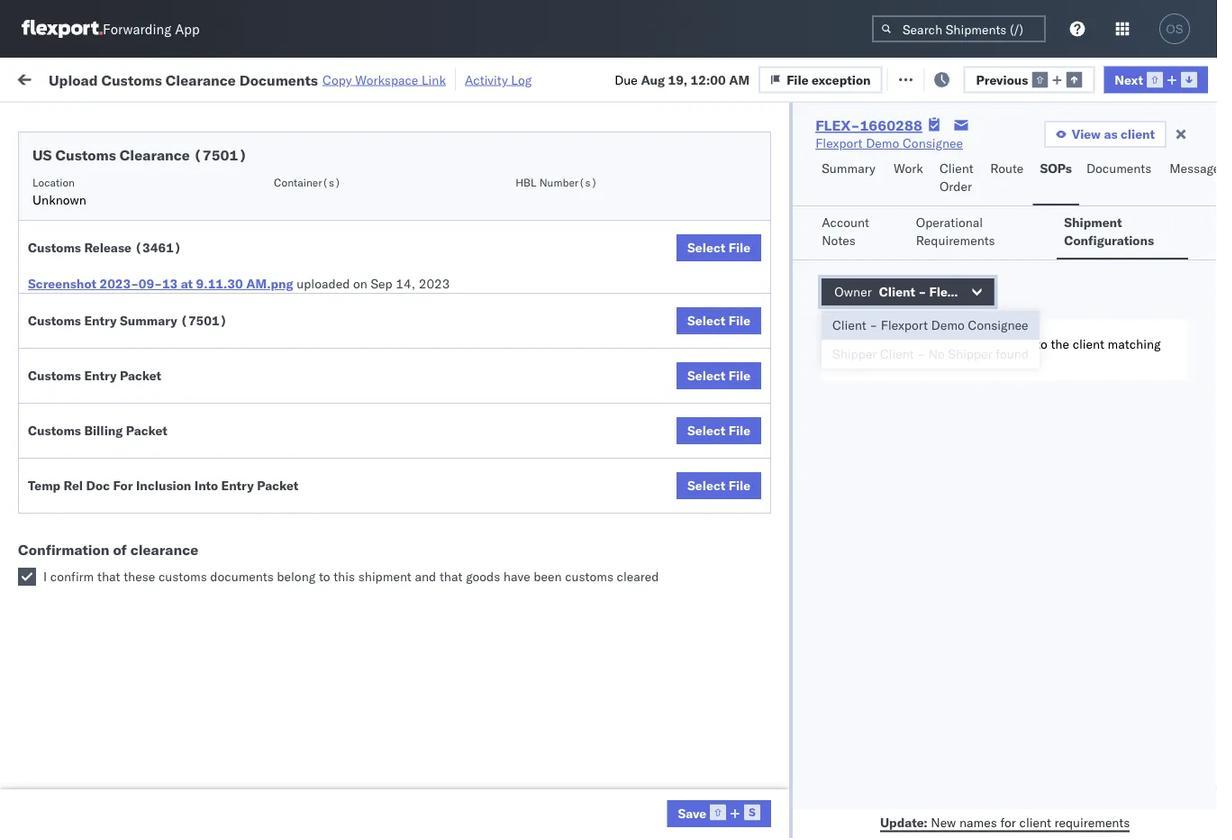 Task type: vqa. For each thing, say whether or not it's contained in the screenshot.
5th Schedule Pickup from Los Angeles, CA "link" from the bottom of the page
yes



Task type: locate. For each thing, give the bounding box(es) containing it.
2022
[[424, 181, 456, 196], [424, 220, 456, 236], [424, 260, 456, 276], [424, 300, 456, 315], [424, 339, 456, 355], [431, 458, 463, 474], [424, 498, 455, 514]]

shipment.
[[865, 349, 922, 365]]

0 vertical spatial upload
[[49, 71, 98, 89]]

4, for first 'schedule pickup from los angeles, ca' 'link'
[[410, 220, 421, 236]]

belong
[[277, 569, 316, 585]]

4 schedule pickup from los angeles, ca link from the top
[[41, 408, 256, 444]]

1846748
[[1034, 181, 1089, 196], [1034, 220, 1089, 236], [1034, 260, 1089, 276], [1034, 300, 1089, 315], [1034, 339, 1089, 355], [1034, 379, 1089, 395]]

clearance down app
[[166, 71, 236, 89]]

on right 205
[[441, 70, 455, 86]]

flexport down flex-1660288
[[816, 135, 863, 151]]

1 horizontal spatial shipper
[[949, 346, 993, 362]]

0 horizontal spatial to
[[319, 569, 330, 585]]

4, for 2nd 'schedule pickup from los angeles, ca' 'link' from the top of the page
[[410, 260, 421, 276]]

2 vertical spatial 2023
[[420, 776, 451, 791]]

1 resize handle column header from the left
[[258, 140, 279, 838]]

9 schedule from the top
[[41, 775, 95, 790]]

i
[[43, 569, 47, 585]]

as
[[1104, 126, 1118, 142]]

customs right been
[[565, 569, 614, 585]]

documents
[[240, 71, 318, 89], [1087, 160, 1152, 176], [41, 387, 107, 403]]

owner
[[835, 284, 872, 300]]

4 4, from the top
[[410, 300, 421, 315]]

select file for customs billing packet
[[688, 423, 751, 438]]

1 ceau7522281, from the top
[[1110, 180, 1203, 196]]

1 nov from the top
[[383, 181, 406, 196]]

11:59 pm pst, jan 12, 2023
[[290, 577, 459, 593]]

2 select file from the top
[[688, 313, 751, 329]]

5 11:59 from the top
[[290, 339, 325, 355]]

4 flex-1846748 from the top
[[995, 300, 1089, 315]]

pst, up 4:00 pm pst, dec 23, 2022
[[351, 458, 379, 474]]

3 ca from the top
[[41, 347, 59, 363]]

customs up billing
[[86, 369, 136, 385]]

1 vertical spatial entry
[[84, 368, 117, 384]]

1 vertical spatial upload
[[41, 369, 82, 385]]

1 vertical spatial packet
[[126, 423, 168, 438]]

Search Work text field
[[612, 64, 809, 91]]

select for customs release (3461)
[[688, 240, 726, 256]]

ca up "customs entry packet"
[[41, 347, 59, 363]]

documents inside upload customs clearance documents
[[41, 387, 107, 403]]

lhuu7894563,
[[1110, 418, 1203, 434], [1110, 458, 1203, 474], [1110, 498, 1203, 513], [1110, 537, 1203, 553]]

next
[[1115, 71, 1144, 87]]

1 vertical spatial summary
[[120, 313, 177, 329]]

1 vertical spatial this
[[334, 569, 355, 585]]

0 vertical spatial documents
[[240, 71, 318, 89]]

2023 right the 14, on the left of the page
[[419, 276, 450, 292]]

message right container numbers
[[1170, 160, 1218, 176]]

1 vertical spatial clearance
[[120, 146, 190, 164]]

confirm pickup from los angeles, ca
[[41, 488, 236, 522]]

flexport up 'no'
[[881, 317, 928, 333]]

los
[[170, 210, 190, 226], [170, 250, 190, 266], [170, 329, 190, 345], [170, 409, 190, 425], [163, 488, 183, 504], [170, 567, 190, 583]]

14,
[[396, 276, 416, 292]]

client right "the"
[[1073, 336, 1105, 352]]

entry up 'customs billing packet'
[[84, 368, 117, 384]]

schedule delivery appointment for 11:59 pm pdt, nov 4, 2022
[[41, 299, 222, 315]]

matching this shipment.
[[840, 336, 1161, 365]]

copy workspace link button
[[323, 72, 446, 87]]

los up 13
[[170, 250, 190, 266]]

los up (3461)
[[170, 210, 190, 226]]

confirm delivery
[[41, 537, 137, 553]]

pickup inside confirm pickup from los angeles, ca
[[91, 488, 130, 504]]

6 1846748 from the top
[[1034, 379, 1089, 395]]

1 horizontal spatial client
[[880, 346, 915, 362]]

view as client
[[1072, 126, 1156, 142]]

1 select file button from the top
[[677, 234, 762, 261]]

1 flex-1846748 from the top
[[995, 181, 1089, 196]]

bookings
[[786, 577, 839, 593]]

track
[[458, 70, 487, 86]]

5 schedule pickup from los angeles, ca from the top
[[41, 567, 243, 601]]

work down flexport demo consignee link
[[894, 160, 924, 176]]

at left risk
[[358, 70, 369, 86]]

1 vertical spatial at
[[181, 276, 193, 292]]

los left the into
[[163, 488, 183, 504]]

2 vertical spatial flexport
[[669, 577, 716, 593]]

resize handle column header
[[258, 140, 279, 838], [458, 140, 480, 838], [521, 140, 543, 838], [638, 140, 660, 838], [755, 140, 777, 838], [936, 140, 957, 838], [1080, 140, 1101, 838], [1185, 140, 1207, 838], [1197, 140, 1218, 838]]

6 hl from the top
[[1206, 379, 1218, 394]]

message inside button
[[1170, 160, 1218, 176]]

confirm
[[41, 488, 88, 504], [41, 537, 88, 553]]

2 vertical spatial demo
[[719, 577, 753, 593]]

dec
[[382, 458, 406, 474], [374, 498, 398, 514]]

6 ceau7522281, from the top
[[1110, 379, 1203, 394]]

jan left 30,
[[374, 776, 394, 791]]

operational requirements button
[[909, 206, 1047, 260]]

1 vertical spatial client
[[833, 317, 867, 333]]

are
[[876, 336, 894, 352]]

11:59
[[290, 181, 325, 196], [290, 220, 325, 236], [290, 260, 325, 276], [290, 300, 325, 315], [290, 339, 325, 355], [290, 458, 325, 474], [290, 577, 325, 593]]

that right and
[[440, 569, 463, 585]]

previous button
[[964, 66, 1095, 93]]

my
[[18, 65, 47, 90]]

12,
[[405, 577, 425, 593]]

2 select from the top
[[688, 313, 726, 329]]

jan left 12,
[[382, 577, 402, 593]]

los down 13
[[170, 329, 190, 345]]

1 vertical spatial to
[[319, 569, 330, 585]]

client left no on the top right
[[880, 346, 915, 362]]

2 appointment from the top
[[148, 299, 222, 315]]

1 horizontal spatial file exception
[[911, 70, 995, 86]]

client up the "order"
[[940, 160, 974, 176]]

0 horizontal spatial documents
[[41, 387, 107, 403]]

hl for first 'schedule pickup from los angeles, ca' 'link'
[[1206, 220, 1218, 236]]

customs down clearance
[[159, 569, 207, 585]]

1 vertical spatial 2023
[[428, 577, 459, 593]]

upload up by: at the left
[[49, 71, 98, 89]]

ceau7522281,
[[1110, 180, 1203, 196], [1110, 220, 1203, 236], [1110, 260, 1203, 275], [1110, 299, 1203, 315], [1110, 339, 1203, 355], [1110, 379, 1203, 394]]

2023 right 30,
[[420, 776, 451, 791]]

from for confirm pickup from los angeles, ca link on the left of the page
[[133, 488, 159, 504]]

6 flex-1846748 from the top
[[995, 379, 1089, 395]]

0 vertical spatial packet
[[120, 368, 161, 384]]

ca inside confirm pickup from los angeles, ca
[[41, 506, 59, 522]]

2 horizontal spatial demo
[[932, 317, 965, 333]]

customs entry packet
[[28, 368, 161, 384]]

los for fourth 'schedule pickup from los angeles, ca' 'link' from the top of the page
[[170, 409, 190, 425]]

us customs clearance (7501)
[[32, 146, 247, 164]]

documents down "customs entry packet"
[[41, 387, 107, 403]]

clearance for upload customs clearance documents copy workspace link
[[166, 71, 236, 89]]

summary down flex-1660288
[[822, 160, 876, 176]]

hl for 3rd 'schedule pickup from los angeles, ca' 'link' from the bottom
[[1206, 339, 1218, 355]]

1 horizontal spatial that
[[440, 569, 463, 585]]

1 horizontal spatial on
[[441, 70, 455, 86]]

1 schedule pickup from los angeles, ca from the top
[[41, 210, 243, 244]]

2 vertical spatial documents
[[41, 387, 107, 403]]

flexport right cleared at the right of page
[[669, 577, 716, 593]]

1 vertical spatial flexport demo consignee
[[669, 577, 816, 593]]

1 vertical spatial documents
[[1087, 160, 1152, 176]]

1 ca from the top
[[41, 228, 59, 244]]

los down upload customs clearance documents button
[[170, 409, 190, 425]]

None checkbox
[[18, 568, 36, 586]]

packet
[[120, 368, 161, 384], [126, 423, 168, 438], [257, 478, 299, 493]]

client right as
[[1121, 126, 1156, 142]]

1 horizontal spatial summary
[[822, 160, 876, 176]]

summary down 09-
[[120, 313, 177, 329]]

dec for 23,
[[374, 498, 398, 514]]

flexport
[[816, 135, 863, 151], [881, 317, 928, 333], [669, 577, 716, 593]]

2 hl from the top
[[1206, 220, 1218, 236]]

los for 3rd 'schedule pickup from los angeles, ca' 'link' from the bottom
[[170, 329, 190, 345]]

on left sep
[[353, 276, 368, 292]]

2 lhuu7894563, ue from the top
[[1110, 458, 1218, 474]]

documents left "copy"
[[240, 71, 318, 89]]

confirm inside confirm delivery link
[[41, 537, 88, 553]]

2 horizontal spatial documents
[[1087, 160, 1152, 176]]

schedule delivery appointment link for 11:59 pm pdt, nov 4, 2022
[[41, 298, 222, 316]]

0 vertical spatial this
[[840, 349, 862, 365]]

1 vertical spatial confirm
[[41, 537, 88, 553]]

pst, for 30,
[[344, 776, 371, 791]]

2 horizontal spatial client
[[1121, 126, 1156, 142]]

0 horizontal spatial shipper
[[833, 346, 877, 362]]

client - flexport demo consignee
[[833, 317, 1029, 333]]

(7501) down upload customs clearance documents copy workspace link in the top of the page
[[194, 146, 247, 164]]

pickup right rel in the bottom of the page
[[91, 488, 130, 504]]

2 vertical spatial clearance
[[140, 369, 197, 385]]

1 vertical spatial (7501)
[[180, 313, 227, 329]]

1 horizontal spatial this
[[840, 349, 862, 365]]

packet up 4:00
[[257, 478, 299, 493]]

ca up temp
[[41, 427, 59, 443]]

demo up procedures
[[932, 317, 965, 333]]

0 vertical spatial confirm
[[41, 488, 88, 504]]

(7501) for us customs clearance (7501)
[[194, 146, 247, 164]]

entry
[[84, 313, 117, 329], [84, 368, 117, 384], [221, 478, 254, 493]]

packet right billing
[[126, 423, 168, 438]]

5:30
[[290, 776, 318, 791]]

4 appointment from the top
[[148, 775, 222, 790]]

los for confirm pickup from los angeles, ca link on the left of the page
[[163, 488, 183, 504]]

pickup for fourth 'schedule pickup from los angeles, ca' 'link' from the top of the page
[[98, 409, 137, 425]]

2 lagerfeld from the top
[[967, 657, 1021, 672]]

0 horizontal spatial message
[[242, 70, 292, 86]]

vandelay west
[[786, 696, 870, 712]]

1 vertical spatial jan
[[374, 776, 394, 791]]

hl for upload customs clearance documents link
[[1206, 379, 1218, 394]]

3 karl from the top
[[940, 736, 964, 752]]

2 vertical spatial client
[[1020, 814, 1052, 830]]

schedule pickup from los angeles, ca for 2nd 'schedule pickup from los angeles, ca' 'link' from the top of the page
[[41, 250, 243, 284]]

1 horizontal spatial to
[[1037, 336, 1048, 352]]

nyku9743990
[[1110, 815, 1199, 831]]

pickup up release at the left top of the page
[[98, 210, 137, 226]]

1 lhuu7894563, from the top
[[1110, 418, 1203, 434]]

this left are
[[840, 349, 862, 365]]

select for customs billing packet
[[688, 423, 726, 438]]

client right the for
[[1020, 814, 1052, 830]]

batch action button
[[1089, 64, 1207, 91]]

schedule delivery appointment link for 5:30 pm pst, jan 30, 2023
[[41, 774, 222, 792]]

4 ocean fcl from the top
[[552, 458, 615, 474]]

1 horizontal spatial exception
[[936, 70, 995, 86]]

0 vertical spatial work
[[196, 70, 227, 86]]

0 horizontal spatial summary
[[120, 313, 177, 329]]

file exception up "flex-1660288" link at the top
[[787, 71, 871, 87]]

at right 13
[[181, 276, 193, 292]]

0 vertical spatial flexport demo consignee
[[816, 135, 964, 151]]

summary
[[822, 160, 876, 176], [120, 313, 177, 329]]

dec left 23,
[[374, 498, 398, 514]]

customs down screenshot
[[28, 313, 81, 329]]

ca down customs release (3461)
[[41, 268, 59, 284]]

1 horizontal spatial flexport
[[816, 135, 863, 151]]

upload up 'customs billing packet'
[[41, 369, 82, 385]]

entry for packet
[[84, 368, 117, 384]]

1 horizontal spatial customs
[[565, 569, 614, 585]]

2 select file button from the top
[[677, 307, 762, 334]]

documents down container
[[1087, 160, 1152, 176]]

file exception button
[[883, 64, 1006, 91], [883, 64, 1006, 91], [759, 66, 883, 93], [759, 66, 883, 93]]

0 vertical spatial entry
[[84, 313, 117, 329]]

1846748 up "the"
[[1034, 300, 1089, 315]]

0 vertical spatial client
[[940, 160, 974, 176]]

clearance inside upload customs clearance documents
[[140, 369, 197, 385]]

0 vertical spatial dec
[[382, 458, 406, 474]]

1846748 down "the"
[[1034, 379, 1089, 395]]

demo left bookings
[[719, 577, 753, 593]]

0 vertical spatial demo
[[866, 135, 900, 151]]

account inside button
[[822, 215, 870, 230]]

karl
[[940, 617, 964, 633], [940, 657, 964, 672], [940, 736, 964, 752], [940, 776, 964, 791], [940, 815, 964, 831]]

6 ceau7522281, hl from the top
[[1110, 379, 1218, 394]]

0 vertical spatial on
[[441, 70, 455, 86]]

1846748 down 'sops' "button"
[[1034, 220, 1089, 236]]

5 select from the top
[[688, 478, 726, 493]]

log
[[511, 72, 532, 87]]

1 11:59 from the top
[[290, 181, 325, 196]]

2 resize handle column header from the left
[[458, 140, 480, 838]]

activity log
[[465, 72, 532, 87]]

0 horizontal spatial that
[[97, 569, 120, 585]]

1846748 down sops
[[1034, 181, 1089, 196]]

client up there
[[833, 317, 867, 333]]

4 11:59 pm pdt, nov 4, 2022 from the top
[[290, 300, 456, 315]]

confirm inside confirm pickup from los angeles, ca
[[41, 488, 88, 504]]

packet for customs entry packet
[[120, 368, 161, 384]]

5 hl from the top
[[1206, 339, 1218, 355]]

0 vertical spatial client
[[1121, 126, 1156, 142]]

4 ceau7522281, from the top
[[1110, 299, 1203, 315]]

pst, left 30,
[[344, 776, 371, 791]]

delivery for 11:59 pm pdt, nov 4, 2022
[[98, 299, 144, 315]]

4 lhuu7894563, ue from the top
[[1110, 537, 1218, 553]]

5 1846748 from the top
[[1034, 339, 1089, 355]]

packet down customs entry summary (7501)
[[120, 368, 161, 384]]

pst, for 23,
[[344, 498, 371, 514]]

3 1846748 from the top
[[1034, 260, 1089, 276]]

dec left "13,"
[[382, 458, 406, 474]]

1 vertical spatial client
[[1073, 336, 1105, 352]]

flex-1660288
[[816, 116, 923, 134]]

0 vertical spatial message
[[242, 70, 292, 86]]

2023 for 11:59 pm pst, jan 12, 2023
[[428, 577, 459, 593]]

3 schedule pickup from los angeles, ca link from the top
[[41, 329, 256, 365]]

select for customs entry packet
[[688, 368, 726, 384]]

confirm for confirm pickup from los angeles, ca
[[41, 488, 88, 504]]

5 11:59 pm pdt, nov 4, 2022 from the top
[[290, 339, 456, 355]]

4 schedule delivery appointment from the top
[[41, 775, 222, 790]]

4 pdt, from the top
[[351, 300, 380, 315]]

os button
[[1155, 8, 1196, 50]]

message for message (0)
[[242, 70, 292, 86]]

1 ue from the top
[[1207, 418, 1218, 434]]

message left "copy"
[[242, 70, 292, 86]]

save button
[[667, 800, 772, 827]]

matching
[[1108, 336, 1161, 352]]

shipper right no on the top right
[[949, 346, 993, 362]]

delivery for 11:59 pm pst, dec 13, 2022
[[98, 457, 144, 473]]

11:59 pm pdt, nov 4, 2022 for first 'schedule pickup from los angeles, ca' 'link'
[[290, 220, 456, 236]]

0 horizontal spatial customs
[[159, 569, 207, 585]]

2023 right 12,
[[428, 577, 459, 593]]

1 horizontal spatial client
[[1073, 336, 1105, 352]]

los down clearance
[[170, 567, 190, 583]]

angeles, inside confirm pickup from los angeles, ca
[[186, 488, 236, 504]]

confirm up confirm at the left bottom of the page
[[41, 537, 88, 553]]

ceau7522281, for first 'schedule pickup from los angeles, ca' 'link'
[[1110, 220, 1203, 236]]

that down confirmation of clearance
[[97, 569, 120, 585]]

4 schedule delivery appointment button from the top
[[41, 774, 222, 794]]

clearance
[[166, 71, 236, 89], [120, 146, 190, 164], [140, 369, 197, 385]]

operational
[[916, 215, 984, 230]]

exception down "search shipments (/)" "text box"
[[936, 70, 995, 86]]

schedule pickup from los angeles, ca for fourth 'schedule pickup from los angeles, ca' 'link' from the top of the page
[[41, 409, 243, 443]]

4 11:59 from the top
[[290, 300, 325, 315]]

confirm up the confirmation on the bottom
[[41, 488, 88, 504]]

0 vertical spatial clearance
[[166, 71, 236, 89]]

pickup down of
[[98, 567, 137, 583]]

ocean
[[552, 181, 589, 196], [708, 181, 745, 196], [825, 181, 862, 196], [552, 220, 589, 236], [708, 220, 745, 236], [825, 220, 862, 236], [708, 260, 745, 276], [825, 260, 862, 276], [708, 300, 745, 315], [825, 300, 862, 315], [552, 339, 589, 355], [708, 339, 745, 355], [825, 339, 862, 355], [708, 379, 745, 395], [825, 379, 862, 395], [708, 419, 745, 434], [825, 419, 862, 434], [552, 458, 589, 474], [708, 458, 745, 474], [825, 458, 862, 474], [552, 498, 589, 514], [708, 498, 745, 514], [825, 498, 862, 514], [825, 538, 862, 553], [552, 577, 589, 593], [552, 776, 589, 791]]

0 vertical spatial (7501)
[[194, 146, 247, 164]]

5:30 pm pst, jan 30, 2023
[[290, 776, 451, 791]]

entry down 2023-
[[84, 313, 117, 329]]

3 schedule from the top
[[41, 250, 95, 266]]

pickup up 2023-
[[98, 250, 137, 266]]

0 vertical spatial 2023
[[419, 276, 450, 292]]

1846748 right "found"
[[1034, 339, 1089, 355]]

to left "the"
[[1037, 336, 1048, 352]]

3 appointment from the top
[[148, 457, 222, 473]]

0 horizontal spatial this
[[334, 569, 355, 585]]

sops button
[[1033, 152, 1080, 206]]

ca for fourth 'schedule pickup from los angeles, ca' 'link' from the top of the page
[[41, 427, 59, 443]]

los inside confirm pickup from los angeles, ca
[[163, 488, 183, 504]]

documents button
[[1080, 152, 1163, 206]]

uploaded
[[297, 276, 350, 292]]

5 integration from the top
[[786, 815, 848, 831]]

4 integration test account - karl lagerfeld from the top
[[786, 776, 1021, 791]]

schedule pickup from los angeles, ca for fifth 'schedule pickup from los angeles, ca' 'link'
[[41, 567, 243, 601]]

1 select from the top
[[688, 240, 726, 256]]

fcl
[[592, 181, 615, 196], [592, 220, 615, 236], [592, 339, 615, 355], [592, 458, 615, 474], [592, 498, 615, 514], [592, 577, 615, 593], [592, 776, 615, 791]]

1 horizontal spatial at
[[358, 70, 369, 86]]

id
[[989, 147, 1000, 161]]

0 vertical spatial jan
[[382, 577, 402, 593]]

from inside confirm pickup from los angeles, ca
[[133, 488, 159, 504]]

exception up "flex-1660288" link at the top
[[812, 71, 871, 87]]

upload for upload customs clearance documents copy workspace link
[[49, 71, 98, 89]]

3 ceau7522281, from the top
[[1110, 260, 1203, 275]]

pst, left 12,
[[351, 577, 379, 593]]

2 schedule delivery appointment button from the top
[[41, 298, 222, 318]]

0 horizontal spatial client
[[833, 317, 867, 333]]

documents for upload customs clearance documents
[[41, 387, 107, 403]]

pst, down 11:59 pm pst, dec 13, 2022
[[344, 498, 371, 514]]

upload inside upload customs clearance documents
[[41, 369, 82, 385]]

ca for confirm pickup from los angeles, ca link on the left of the page
[[41, 506, 59, 522]]

1 vertical spatial dec
[[374, 498, 398, 514]]

ca for 3rd 'schedule pickup from los angeles, ca' 'link' from the bottom
[[41, 347, 59, 363]]

2 schedule delivery appointment from the top
[[41, 299, 222, 315]]

pickup
[[98, 210, 137, 226], [98, 250, 137, 266], [98, 329, 137, 345], [98, 409, 137, 425], [91, 488, 130, 504], [98, 567, 137, 583]]

3 hl from the top
[[1206, 260, 1218, 275]]

2 nov from the top
[[383, 220, 406, 236]]

file exception down "search shipments (/)" "text box"
[[911, 70, 995, 86]]

client inside client order button
[[940, 160, 974, 176]]

1660288
[[860, 116, 923, 134]]

0 vertical spatial summary
[[822, 160, 876, 176]]

clearance for upload customs clearance documents
[[140, 369, 197, 385]]

3 select from the top
[[688, 368, 726, 384]]

1 confirm from the top
[[41, 488, 88, 504]]

appointment for 11:59 pm pst, dec 13, 2022
[[148, 457, 222, 473]]

upload for upload customs clearance documents
[[41, 369, 82, 385]]

2 vertical spatial packet
[[257, 478, 299, 493]]

(7501) down 9.11.30
[[180, 313, 227, 329]]

exception
[[936, 70, 995, 86], [812, 71, 871, 87]]

number(s)
[[540, 175, 598, 189]]

schedule delivery appointment button
[[41, 179, 222, 199], [41, 298, 222, 318], [41, 457, 222, 476], [41, 774, 222, 794]]

link
[[422, 72, 446, 87]]

schedule delivery appointment for 11:59 pm pst, dec 13, 2022
[[41, 457, 222, 473]]

4 ceau7522281, hl from the top
[[1110, 299, 1218, 315]]

1 horizontal spatial work
[[894, 160, 924, 176]]

1 lhuu7894563, ue from the top
[[1110, 418, 1218, 434]]

inclusion
[[136, 478, 191, 493]]

ue
[[1207, 418, 1218, 434], [1207, 458, 1218, 474], [1207, 498, 1218, 513], [1207, 537, 1218, 553]]

file exception
[[911, 70, 995, 86], [787, 71, 871, 87]]

ceau7522281, hl for upload customs clearance documents link
[[1110, 379, 1218, 394]]

2 horizontal spatial flexport
[[881, 317, 928, 333]]

shipper left 'no'
[[833, 346, 877, 362]]

1 vertical spatial demo
[[932, 317, 965, 333]]

delivery for 5:30 pm pst, jan 30, 2023
[[98, 775, 144, 790]]

2 vertical spatial client
[[880, 346, 915, 362]]

pickup down customs entry summary (7501)
[[98, 329, 137, 345]]

1 horizontal spatial message
[[1170, 160, 1218, 176]]

1 horizontal spatial documents
[[240, 71, 318, 89]]

9.11.30
[[196, 276, 243, 292]]

previous
[[977, 71, 1029, 87]]

1 vertical spatial on
[[353, 276, 368, 292]]

clearance down customs entry summary (7501)
[[140, 369, 197, 385]]

2 11:59 pm pdt, nov 4, 2022 from the top
[[290, 220, 456, 236]]

ca down temp
[[41, 506, 59, 522]]

3 nov from the top
[[383, 260, 406, 276]]

jan for 12,
[[382, 577, 402, 593]]

message (0)
[[242, 70, 316, 86]]

documents
[[210, 569, 274, 585]]

list box
[[822, 311, 1040, 369]]

1846748 down configurations
[[1034, 260, 1089, 276]]

ca down unknown on the left top of the page
[[41, 228, 59, 244]]

pickup down upload customs clearance documents
[[98, 409, 137, 425]]

0 horizontal spatial at
[[181, 276, 193, 292]]

0 horizontal spatial flexport
[[669, 577, 716, 593]]

confirmation
[[18, 541, 110, 559]]

that
[[97, 569, 120, 585], [440, 569, 463, 585]]

work right "import"
[[196, 70, 227, 86]]

2 karl from the top
[[940, 657, 964, 672]]

ca for 2nd 'schedule pickup from los angeles, ca' 'link' from the top of the page
[[41, 268, 59, 284]]

2 schedule pickup from los angeles, ca from the top
[[41, 250, 243, 284]]

customs down forwarding
[[101, 71, 162, 89]]

entry right the into
[[221, 478, 254, 493]]

1 vertical spatial flexport
[[881, 317, 928, 333]]

pst,
[[351, 458, 379, 474], [344, 498, 371, 514], [351, 577, 379, 593], [344, 776, 371, 791]]

billing
[[84, 423, 123, 438]]

4 select file from the top
[[688, 423, 751, 438]]

to right belong
[[319, 569, 330, 585]]

this left 'shipment'
[[334, 569, 355, 585]]

demo down the 1660288
[[866, 135, 900, 151]]

ceau7522281, hl for first 'schedule pickup from los angeles, ca' 'link'
[[1110, 220, 1218, 236]]

schedule delivery appointment button for 5:30 pm pst, jan 30, 2023
[[41, 774, 222, 794]]

8 resize handle column header from the left
[[1185, 140, 1207, 838]]

names
[[960, 814, 998, 830]]

1 vertical spatial message
[[1170, 160, 1218, 176]]

(7501) for customs entry summary (7501)
[[180, 313, 227, 329]]

ca down i
[[41, 585, 59, 601]]

1 select file from the top
[[688, 240, 751, 256]]

2 horizontal spatial client
[[940, 160, 974, 176]]

(0)
[[292, 70, 316, 86]]

5 flex-1846748 from the top
[[995, 339, 1089, 355]]

1 fcl from the top
[[592, 181, 615, 196]]

select file button for customs entry packet
[[677, 362, 762, 389]]

clearance down "import"
[[120, 146, 190, 164]]



Task type: describe. For each thing, give the bounding box(es) containing it.
batch action
[[1117, 70, 1196, 86]]

1 integration test account - karl lagerfeld from the top
[[786, 617, 1021, 633]]

this inside the matching this shipment.
[[840, 349, 862, 365]]

los for 2nd 'schedule pickup from los angeles, ca' 'link' from the top of the page
[[170, 250, 190, 266]]

cleared
[[617, 569, 659, 585]]

Search Shipments (/) text field
[[872, 15, 1046, 42]]

23,
[[401, 498, 421, 514]]

container(s)
[[274, 175, 341, 189]]

view as client button
[[1044, 121, 1167, 148]]

2 schedule pickup from los angeles, ca link from the top
[[41, 249, 256, 285]]

2 flex-1846748 from the top
[[995, 220, 1089, 236]]

ca for fifth 'schedule pickup from los angeles, ca' 'link'
[[41, 585, 59, 601]]

consignee inside list box
[[968, 317, 1029, 333]]

pst, for 12,
[[351, 577, 379, 593]]

confirm delivery button
[[41, 536, 137, 556]]

shipment
[[358, 569, 412, 585]]

pickup for first 'schedule pickup from los angeles, ca' 'link'
[[98, 210, 137, 226]]

4 integration from the top
[[786, 776, 848, 791]]

0 vertical spatial at
[[358, 70, 369, 86]]

packet for customs billing packet
[[126, 423, 168, 438]]

operational requirements
[[916, 215, 996, 248]]

forwarding
[[103, 20, 171, 37]]

ceau7522281, for 2nd 'schedule pickup from los angeles, ca' 'link' from the top of the page
[[1110, 260, 1203, 275]]

west
[[841, 696, 870, 712]]

requirements
[[1055, 814, 1130, 830]]

flexport inside list box
[[881, 317, 928, 333]]

due aug 19, 12:00 am
[[615, 71, 750, 87]]

file for customs entry summary (7501)
[[729, 313, 751, 329]]

jan for 30,
[[374, 776, 394, 791]]

0 horizontal spatial client
[[1020, 814, 1052, 830]]

0 horizontal spatial work
[[196, 70, 227, 86]]

3 integration test account - karl lagerfeld from the top
[[786, 736, 1021, 752]]

from for 3rd 'schedule pickup from los angeles, ca' 'link' from the bottom
[[140, 329, 167, 345]]

9 resize handle column header from the left
[[1197, 140, 1218, 838]]

documents for upload customs clearance documents copy workspace link
[[240, 71, 318, 89]]

confirm pickup from los angeles, ca link
[[41, 487, 256, 523]]

schedule delivery appointment link for 11:59 pm pst, dec 13, 2022
[[41, 457, 222, 475]]

shipment configurations
[[1065, 215, 1155, 248]]

select file button for customs entry summary (7501)
[[677, 307, 762, 334]]

clearance for us customs clearance (7501)
[[120, 146, 190, 164]]

schedule pickup from los angeles, ca for 3rd 'schedule pickup from los angeles, ca' 'link' from the bottom
[[41, 329, 243, 363]]

filtered by:
[[18, 110, 83, 126]]

2 pdt, from the top
[[351, 220, 380, 236]]

5 lagerfeld from the top
[[967, 815, 1021, 831]]

2 integration test account - karl lagerfeld from the top
[[786, 657, 1021, 672]]

2 11:59 from the top
[[290, 220, 325, 236]]

6 resize handle column header from the left
[[936, 140, 957, 838]]

4 ue from the top
[[1207, 537, 1218, 553]]

1 ocean fcl from the top
[[552, 181, 615, 196]]

7 ocean fcl from the top
[[552, 776, 615, 791]]

2 schedule from the top
[[41, 210, 95, 226]]

sops
[[1041, 160, 1072, 176]]

file for temp rel doc for inclusion into entry packet
[[729, 478, 751, 493]]

view
[[1072, 126, 1101, 142]]

1 customs from the left
[[159, 569, 207, 585]]

activity log button
[[465, 69, 532, 91]]

dec for 13,
[[382, 458, 406, 474]]

759 at risk
[[331, 70, 393, 86]]

location
[[32, 175, 75, 189]]

3 11:59 from the top
[[290, 260, 325, 276]]

attached
[[983, 336, 1033, 352]]

consignee inside button
[[786, 147, 838, 161]]

205 on track
[[414, 70, 487, 86]]

3 integration from the top
[[786, 736, 848, 752]]

shipment configurations button
[[1057, 206, 1189, 260]]

customs left billing
[[28, 423, 81, 438]]

select file for temp rel doc for inclusion into entry packet
[[688, 478, 751, 493]]

2 vertical spatial entry
[[221, 478, 254, 493]]

upload customs clearance documents
[[41, 369, 197, 403]]

12:00
[[691, 71, 726, 87]]

1 1846748 from the top
[[1034, 181, 1089, 196]]

sep
[[371, 276, 393, 292]]

5 fcl from the top
[[592, 498, 615, 514]]

account notes button
[[815, 206, 898, 260]]

customs inside upload customs clearance documents
[[86, 369, 136, 385]]

1846748 for 2nd 'schedule pickup from los angeles, ca' 'link' from the top of the page
[[1034, 260, 1089, 276]]

13,
[[409, 458, 428, 474]]

upload customs clearance documents button
[[41, 368, 256, 406]]

5 integration test account - karl lagerfeld from the top
[[786, 815, 1021, 831]]

appointment for 11:59 pm pdt, nov 4, 2022
[[148, 299, 222, 315]]

upload customs clearance documents copy workspace link
[[49, 71, 446, 89]]

7 fcl from the top
[[592, 776, 615, 791]]

file for customs entry packet
[[729, 368, 751, 384]]

schedule delivery appointment button for 11:59 pm pdt, nov 4, 2022
[[41, 298, 222, 318]]

been
[[534, 569, 562, 585]]

4 resize handle column header from the left
[[638, 140, 660, 838]]

6 schedule from the top
[[41, 409, 95, 425]]

no
[[897, 336, 912, 352]]

2130384
[[1034, 815, 1089, 831]]

save
[[678, 805, 707, 821]]

customs up screenshot
[[28, 240, 81, 256]]

flexport. image
[[22, 20, 103, 38]]

update: new names for client requirements
[[881, 814, 1130, 830]]

us
[[32, 146, 52, 164]]

2 ue from the top
[[1207, 458, 1218, 474]]

0 horizontal spatial on
[[353, 276, 368, 292]]

copy
[[323, 72, 352, 87]]

8 schedule from the top
[[41, 567, 95, 583]]

3 schedule pickup from los angeles, ca button from the top
[[41, 329, 256, 366]]

5 schedule from the top
[[41, 329, 95, 345]]

due
[[615, 71, 638, 87]]

11:59 pm pdt, nov 4, 2022 for 3rd 'schedule pickup from los angeles, ca' 'link' from the bottom
[[290, 339, 456, 355]]

pst, for 13,
[[351, 458, 379, 474]]

4 fcl from the top
[[592, 458, 615, 474]]

5 pdt, from the top
[[351, 339, 380, 355]]

5 resize handle column header from the left
[[755, 140, 777, 838]]

7 resize handle column header from the left
[[1080, 140, 1101, 838]]

demo inside list box
[[932, 317, 965, 333]]

schedule pickup from los angeles, ca for first 'schedule pickup from los angeles, ca' 'link'
[[41, 210, 243, 244]]

1 that from the left
[[97, 569, 120, 585]]

actions
[[1164, 147, 1201, 161]]

6 ocean fcl from the top
[[552, 577, 615, 593]]

route
[[991, 160, 1024, 176]]

from for first 'schedule pickup from los angeles, ca' 'link'
[[140, 210, 167, 226]]

customs up 'customs billing packet'
[[28, 368, 81, 384]]

activity
[[465, 72, 508, 87]]

30,
[[397, 776, 417, 791]]

5 karl from the top
[[940, 815, 964, 831]]

new
[[931, 814, 957, 830]]

6 fcl from the top
[[592, 577, 615, 593]]

pickup for confirm pickup from los angeles, ca link on the left of the page
[[91, 488, 130, 504]]

nov for first 'schedule pickup from los angeles, ca' 'link'
[[383, 220, 406, 236]]

2 ocean fcl from the top
[[552, 220, 615, 236]]

1 appointment from the top
[[148, 180, 222, 196]]

4 schedule from the top
[[41, 299, 95, 315]]

19,
[[668, 71, 688, 87]]

1 schedule delivery appointment link from the top
[[41, 179, 222, 197]]

1 integration from the top
[[786, 617, 848, 633]]

ceau7522281, hl for 3rd 'schedule pickup from los angeles, ca' 'link' from the bottom
[[1110, 339, 1218, 355]]

1 horizontal spatial demo
[[866, 135, 900, 151]]

next button
[[1104, 66, 1209, 93]]

ceau7522281, hl for 2nd 'schedule pickup from los angeles, ca' 'link' from the top of the page
[[1110, 260, 1218, 275]]

forwarding app
[[103, 20, 200, 37]]

select file for customs entry packet
[[688, 368, 751, 384]]

nov for 2nd 'schedule pickup from los angeles, ca' 'link' from the top of the page
[[383, 260, 406, 276]]

work button
[[887, 152, 933, 206]]

app
[[175, 20, 200, 37]]

aug
[[641, 71, 665, 87]]

pickup for 3rd 'schedule pickup from los angeles, ca' 'link' from the bottom
[[98, 329, 137, 345]]

ceau7522281, for upload customs clearance documents link
[[1110, 379, 1203, 394]]

screenshot
[[28, 276, 96, 292]]

1 pdt, from the top
[[351, 181, 380, 196]]

file for customs billing packet
[[729, 423, 751, 438]]

0 horizontal spatial exception
[[812, 71, 871, 87]]

action
[[1156, 70, 1196, 86]]

risk
[[372, 70, 393, 86]]

2 shipper from the left
[[949, 346, 993, 362]]

2 lhuu7894563, from the top
[[1110, 458, 1203, 474]]

1 4, from the top
[[410, 181, 421, 196]]

select file for customs entry summary (7501)
[[688, 313, 751, 329]]

shipper client - no shipper found
[[833, 346, 1029, 362]]

2 customs from the left
[[565, 569, 614, 585]]

4 schedule pickup from los angeles, ca button from the top
[[41, 408, 256, 446]]

3 flex-1846748 from the top
[[995, 260, 1089, 276]]

hl for 2nd 'schedule pickup from los angeles, ca' 'link' from the top of the page
[[1206, 260, 1218, 275]]

confirm delivery link
[[41, 536, 137, 554]]

ca for first 'schedule pickup from los angeles, ca' 'link'
[[41, 228, 59, 244]]

los for first 'schedule pickup from los angeles, ca' 'link'
[[170, 210, 190, 226]]

flex id button
[[957, 143, 1083, 161]]

los for fifth 'schedule pickup from los angeles, ca' 'link'
[[170, 567, 190, 583]]

select file button for customs release (3461)
[[677, 234, 762, 261]]

numbers
[[1110, 155, 1155, 168]]

my work
[[18, 65, 98, 90]]

pickup for 2nd 'schedule pickup from los angeles, ca' 'link' from the top of the page
[[98, 250, 137, 266]]

documents inside button
[[1087, 160, 1152, 176]]

4 karl from the top
[[940, 776, 964, 791]]

temp rel doc for inclusion into entry packet
[[28, 478, 299, 493]]

1 lagerfeld from the top
[[967, 617, 1021, 633]]

appointment for 5:30 pm pst, jan 30, 2023
[[148, 775, 222, 790]]

flex-2130384
[[995, 815, 1089, 831]]

1 schedule delivery appointment button from the top
[[41, 179, 222, 199]]

2 schedule pickup from los angeles, ca button from the top
[[41, 249, 256, 287]]

2 fcl from the top
[[592, 220, 615, 236]]

2023 for 5:30 pm pst, jan 30, 2023
[[420, 776, 451, 791]]

1 11:59 pm pdt, nov 4, 2022 from the top
[[290, 181, 456, 196]]

nov for 3rd 'schedule pickup from los angeles, ca' 'link' from the bottom
[[383, 339, 406, 355]]

batch
[[1117, 70, 1153, 86]]

3 lhuu7894563, from the top
[[1110, 498, 1203, 513]]

4 lhuu7894563, from the top
[[1110, 537, 1203, 553]]

1 shipper from the left
[[833, 346, 877, 362]]

i confirm that these customs documents belong to this shipment and that goods have been customs cleared
[[43, 569, 659, 585]]

message for message
[[1170, 160, 1218, 176]]

1 schedule from the top
[[41, 180, 95, 196]]

have
[[504, 569, 531, 585]]

0 horizontal spatial file exception
[[787, 71, 871, 87]]

3 fcl from the top
[[592, 339, 615, 355]]

clearance
[[130, 541, 198, 559]]

select for temp rel doc for inclusion into entry packet
[[688, 478, 726, 493]]

4 lagerfeld from the top
[[967, 776, 1021, 791]]

these
[[124, 569, 155, 585]]

1846748 for upload customs clearance documents link
[[1034, 379, 1089, 395]]

0 horizontal spatial demo
[[719, 577, 753, 593]]

6 11:59 from the top
[[290, 458, 325, 474]]

from for fourth 'schedule pickup from los angeles, ca' 'link' from the top of the page
[[140, 409, 167, 425]]

file for customs release (3461)
[[729, 240, 751, 256]]

for
[[113, 478, 133, 493]]

1 schedule pickup from los angeles, ca button from the top
[[41, 210, 256, 247]]

1 schedule pickup from los angeles, ca link from the top
[[41, 210, 256, 246]]

import work
[[152, 70, 227, 86]]

client order
[[940, 160, 974, 194]]

5 schedule pickup from los angeles, ca link from the top
[[41, 566, 256, 603]]

client inside button
[[1121, 126, 1156, 142]]

unknown
[[32, 192, 86, 208]]

there
[[840, 336, 873, 352]]

for
[[1001, 814, 1017, 830]]

3 lagerfeld from the top
[[967, 736, 1021, 752]]

location unknown
[[32, 175, 86, 208]]

2023-
[[100, 276, 139, 292]]

ceau7522281, for 3rd 'schedule pickup from los angeles, ca' 'link' from the bottom
[[1110, 339, 1203, 355]]

delivery inside button
[[91, 537, 137, 553]]

flex id
[[966, 147, 1000, 161]]

5 schedule pickup from los angeles, ca button from the top
[[41, 566, 256, 604]]

4:00
[[290, 498, 318, 514]]

11:59 pm pdt, nov 4, 2022 for 2nd 'schedule pickup from los angeles, ca' 'link' from the top of the page
[[290, 260, 456, 276]]

client for client order
[[940, 160, 974, 176]]

summary button
[[815, 152, 887, 206]]

3 resize handle column header from the left
[[521, 140, 543, 838]]

4 1846748 from the top
[[1034, 300, 1089, 315]]

from for fifth 'schedule pickup from los angeles, ca' 'link'
[[140, 567, 167, 583]]

1 vertical spatial work
[[894, 160, 924, 176]]

of
[[113, 541, 127, 559]]

1 karl from the top
[[940, 617, 964, 633]]

pickup for fifth 'schedule pickup from los angeles, ca' 'link'
[[98, 567, 137, 583]]

customs down by: at the left
[[55, 146, 116, 164]]

customs release (3461)
[[28, 240, 182, 256]]

entry for summary
[[84, 313, 117, 329]]

1 hl from the top
[[1206, 180, 1218, 196]]

1846748 for 3rd 'schedule pickup from los angeles, ca' 'link' from the bottom
[[1034, 339, 1089, 355]]

schedule delivery appointment for 5:30 pm pst, jan 30, 2023
[[41, 775, 222, 790]]

select file button for temp rel doc for inclusion into entry packet
[[677, 472, 762, 499]]

into
[[194, 478, 218, 493]]

message button
[[1163, 152, 1218, 206]]

order
[[940, 178, 972, 194]]

list box containing client - flexport demo consignee
[[822, 311, 1040, 369]]

0 vertical spatial flexport
[[816, 135, 863, 151]]

rel
[[64, 478, 83, 493]]

found
[[996, 346, 1029, 362]]

hbl number(s)
[[516, 175, 598, 189]]

1 ceau7522281, hl from the top
[[1110, 180, 1218, 196]]

1846748 for first 'schedule pickup from los angeles, ca' 'link'
[[1034, 220, 1089, 236]]

notes
[[822, 233, 856, 248]]

import work button
[[145, 58, 234, 98]]

schedule delivery appointment button for 11:59 pm pst, dec 13, 2022
[[41, 457, 222, 476]]

goods
[[466, 569, 500, 585]]

2 integration from the top
[[786, 657, 848, 672]]

3 lhuu7894563, ue from the top
[[1110, 498, 1218, 513]]

confirmation of clearance
[[18, 541, 198, 559]]

select file for customs release (3461)
[[688, 240, 751, 256]]

summary inside button
[[822, 160, 876, 176]]

requirements
[[916, 233, 996, 248]]

0 vertical spatial to
[[1037, 336, 1048, 352]]

2 that from the left
[[440, 569, 463, 585]]

4, for 3rd 'schedule pickup from los angeles, ca' 'link' from the bottom
[[410, 339, 421, 355]]

client for client - flexport demo consignee
[[833, 317, 867, 333]]

account notes
[[822, 215, 870, 248]]

select file button for customs billing packet
[[677, 417, 762, 444]]



